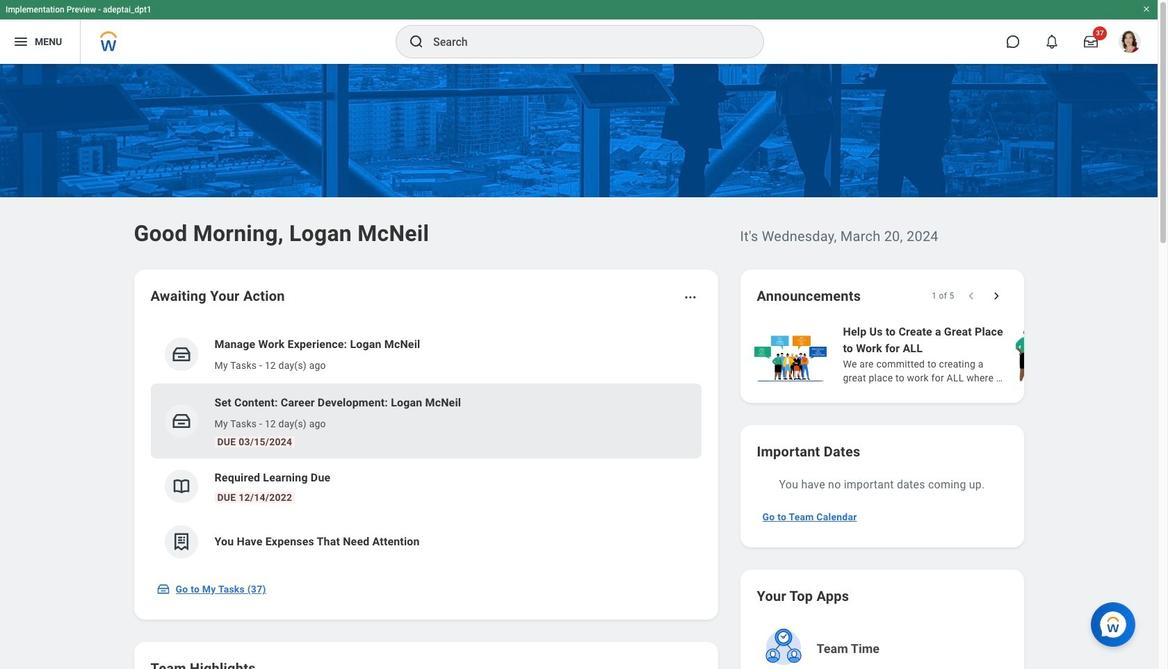 Task type: describe. For each thing, give the bounding box(es) containing it.
notifications large image
[[1046, 35, 1059, 49]]

search image
[[408, 33, 425, 50]]

justify image
[[13, 33, 29, 50]]

profile logan mcneil image
[[1119, 31, 1142, 56]]

inbox image
[[171, 411, 192, 432]]

inbox large image
[[1084, 35, 1098, 49]]

0 horizontal spatial list
[[151, 326, 702, 570]]



Task type: locate. For each thing, give the bounding box(es) containing it.
0 horizontal spatial inbox image
[[156, 583, 170, 597]]

1 vertical spatial inbox image
[[156, 583, 170, 597]]

Search Workday  search field
[[433, 26, 735, 57]]

banner
[[0, 0, 1158, 64]]

1 horizontal spatial inbox image
[[171, 344, 192, 365]]

1 horizontal spatial list
[[752, 323, 1169, 387]]

inbox image
[[171, 344, 192, 365], [156, 583, 170, 597]]

status
[[932, 291, 955, 302]]

chevron left small image
[[964, 289, 978, 303]]

chevron right small image
[[990, 289, 1003, 303]]

main content
[[0, 64, 1169, 670]]

0 vertical spatial inbox image
[[171, 344, 192, 365]]

dashboard expenses image
[[171, 532, 192, 553]]

close environment banner image
[[1143, 5, 1151, 13]]

list
[[752, 323, 1169, 387], [151, 326, 702, 570]]

book open image
[[171, 477, 192, 497]]



Task type: vqa. For each thing, say whether or not it's contained in the screenshot.
1st inbox image from the bottom
yes



